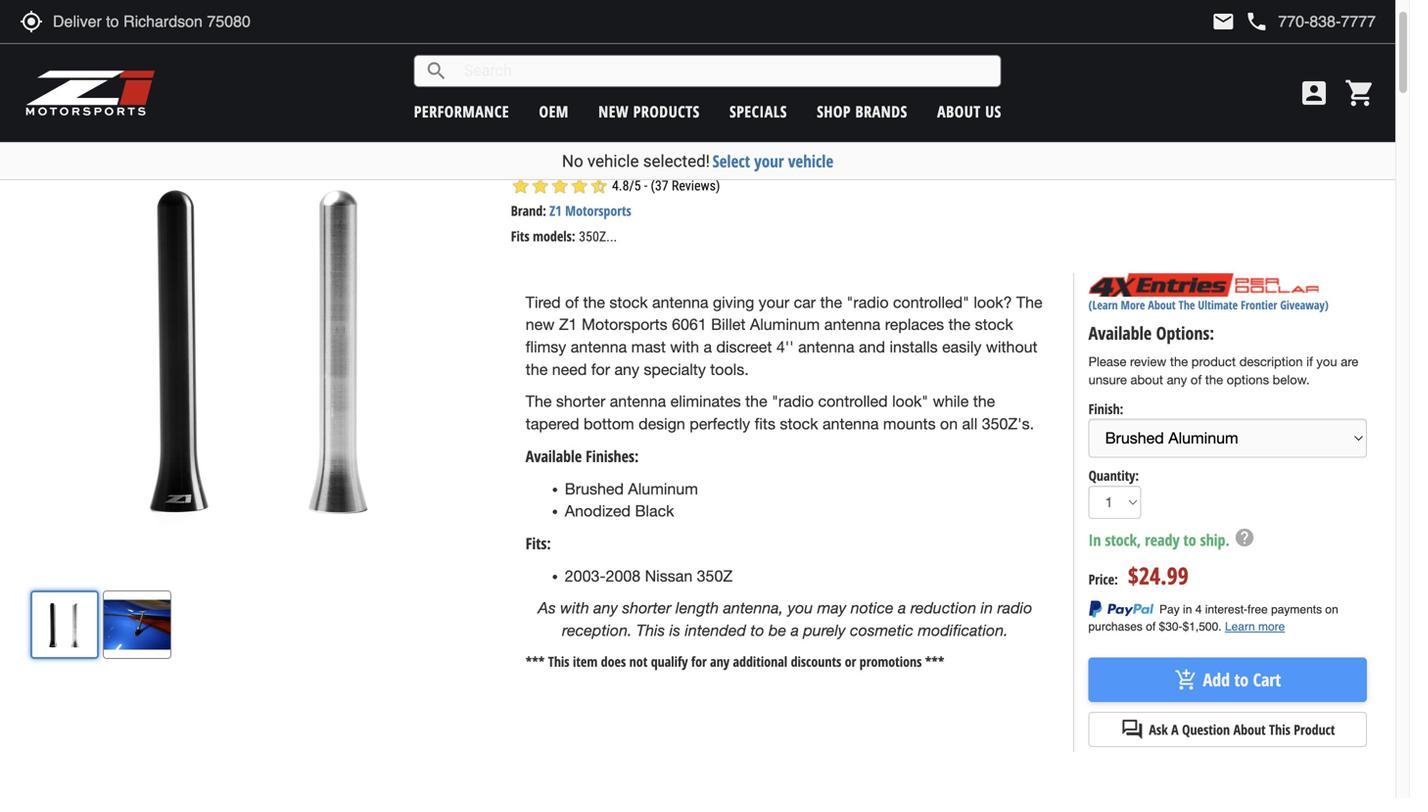 Task type: describe. For each thing, give the bounding box(es) containing it.
us
[[986, 101, 1002, 122]]

as with any shorter length antenna, you may notice a reduction in radio reception. this is intended to be a purely cosmetic modification.
[[538, 599, 1033, 640]]

the shorter antenna eliminates the "radio controlled look" while the tapered bottom design perfectly fits stock antenna mounts on all 350z's.
[[526, 393, 1035, 433]]

models:
[[533, 227, 576, 246]]

1 horizontal spatial vehicle
[[789, 150, 834, 172]]

any inside tired of the stock antenna giving your car the "radio controlled" look? the new z1 motorsports 6061 billet aluminum antenna replaces the stock flimsy antenna mast with a discreet 4'' antenna and installs easily without the need for any specialty tools.
[[615, 360, 640, 379]]

perfectly
[[690, 415, 751, 433]]

parts
[[86, 104, 113, 123]]

radio
[[998, 599, 1033, 617]]

specialty
[[644, 360, 706, 379]]

the down options:
[[1171, 354, 1189, 370]]

(learn more about the ultimate frontier giveaway) link
[[1089, 297, 1329, 313]]

ultimate
[[1199, 297, 1239, 313]]

mail
[[1212, 10, 1236, 33]]

flimsy
[[526, 338, 567, 356]]

about inside question_answer ask a question about this product
[[1234, 721, 1267, 739]]

antenna
[[831, 137, 916, 172]]

vehicle inside no vehicle selected! select your vehicle
[[588, 151, 639, 171]]

description
[[1240, 354, 1304, 370]]

any down intended
[[711, 652, 730, 671]]

giving
[[713, 293, 755, 311]]

if
[[1307, 354, 1314, 370]]

mail phone
[[1212, 10, 1269, 33]]

products
[[151, 104, 197, 123]]

your inside tired of the stock antenna giving your car the "radio controlled" look? the new z1 motorsports 6061 billet aluminum antenna replaces the stock flimsy antenna mast with a discreet 4'' antenna and installs easily without the need for any specialty tools.
[[759, 293, 790, 311]]

new inside tired of the stock antenna giving your car the "radio controlled" look? the new z1 motorsports 6061 billet aluminum antenna replaces the stock flimsy antenna mast with a discreet 4'' antenna and installs easily without the need for any specialty tools.
[[526, 316, 555, 334]]

billet inside tired of the stock antenna giving your car the "radio controlled" look? the new z1 motorsports 6061 billet aluminum antenna replaces the stock flimsy antenna mast with a discreet 4'' antenna and installs easily without the need for any specialty tools.
[[712, 316, 746, 334]]

Search search field
[[449, 56, 1001, 86]]

the up easily at the right
[[949, 316, 971, 334]]

2008
[[606, 567, 641, 585]]

item
[[573, 652, 598, 671]]

select
[[713, 150, 751, 172]]

1 horizontal spatial for
[[692, 652, 707, 671]]

4.8/5 -
[[612, 178, 648, 194]]

please
[[1089, 354, 1127, 370]]

z1 products
[[135, 104, 197, 123]]

tools.
[[711, 360, 749, 379]]

selected!
[[643, 151, 710, 171]]

0 vertical spatial your
[[755, 150, 784, 172]]

controlled
[[819, 393, 888, 411]]

of inside tired of the stock antenna giving your car the "radio controlled" look? the new z1 motorsports 6061 billet aluminum antenna replaces the stock flimsy antenna mast with a discreet 4'' antenna and installs easily without the need for any specialty tools.
[[565, 293, 579, 311]]

*** this item does not qualify for any additional discounts or promotions ***
[[526, 652, 945, 671]]

specials link
[[730, 101, 788, 122]]

antenna up and
[[825, 316, 881, 334]]

billet inside z1 350z billet aluminum shorty antenna star star star star star_half 4.8/5 - (37 reviews) brand: z1 motorsports fits models: 350z...
[[593, 137, 644, 172]]

tired of the stock antenna giving your car the "radio controlled" look? the new z1 motorsports 6061 billet aluminum antenna replaces the stock flimsy antenna mast with a discreet 4'' antenna and installs easily without the need for any specialty tools.
[[526, 293, 1043, 379]]

new products
[[599, 101, 700, 122]]

"radio inside the shorter antenna eliminates the "radio controlled look" while the tapered bottom design perfectly fits stock antenna mounts on all 350z's.
[[772, 393, 814, 411]]

stock inside the shorter antenna eliminates the "radio controlled look" while the tapered bottom design perfectly fits stock antenna mounts on all 350z's.
[[780, 415, 819, 433]]

all
[[963, 415, 978, 433]]

antenna up 6061
[[653, 293, 709, 311]]

and
[[859, 338, 886, 356]]

tapered
[[526, 415, 580, 433]]

replaces
[[885, 316, 945, 334]]

2 star from the left
[[531, 177, 550, 196]]

bottom
[[584, 415, 635, 433]]

installs
[[890, 338, 938, 356]]

qualify
[[651, 652, 688, 671]]

z1 inside tired of the stock antenna giving your car the "radio controlled" look? the new z1 motorsports 6061 billet aluminum antenna replaces the stock flimsy antenna mast with a discreet 4'' antenna and installs easily without the need for any specialty tools.
[[559, 316, 578, 334]]

performance parts link
[[14, 104, 113, 123]]

shopping_cart
[[1345, 77, 1377, 109]]

tired
[[526, 293, 561, 311]]

1 star from the left
[[511, 177, 531, 196]]

quantity:
[[1089, 466, 1140, 485]]

a inside tired of the stock antenna giving your car the "radio controlled" look? the new z1 motorsports 6061 billet aluminum antenna replaces the stock flimsy antenna mast with a discreet 4'' antenna and installs easily without the need for any specialty tools.
[[704, 338, 712, 356]]

aluminum inside tired of the stock antenna giving your car the "radio controlled" look? the new z1 motorsports 6061 billet aluminum antenna replaces the stock flimsy antenna mast with a discreet 4'' antenna and installs easily without the need for any specialty tools.
[[750, 316, 820, 334]]

car
[[794, 293, 816, 311]]

2003-2008 nissan 350z
[[565, 567, 733, 585]]

2 horizontal spatial a
[[899, 599, 907, 617]]

stock,
[[1106, 530, 1142, 551]]

this inside question_answer ask a question about this product
[[1270, 721, 1291, 739]]

shop
[[817, 101, 852, 122]]

frontier
[[1242, 297, 1278, 313]]

new products link
[[599, 101, 700, 122]]

is
[[670, 621, 681, 640]]

the right car
[[821, 293, 843, 311]]

or
[[845, 652, 857, 671]]

antenna right 4''
[[799, 338, 855, 356]]

z1 left products
[[135, 104, 148, 123]]

product
[[1295, 721, 1336, 739]]

0 vertical spatial stock
[[610, 293, 648, 311]]

select your vehicle link
[[713, 150, 834, 172]]

reduction
[[911, 599, 977, 617]]

modification.
[[918, 621, 1009, 640]]

review
[[1131, 354, 1167, 370]]

any inside '(learn more about the ultimate frontier giveaway) available options: please review the product description if you are unsure about any of the options below.'
[[1168, 373, 1188, 388]]

as
[[538, 599, 556, 617]]

with inside as with any shorter length antenna, you may notice a reduction in radio reception. this is intended to be a purely cosmetic modification.
[[561, 599, 590, 617]]

available inside '(learn more about the ultimate frontier giveaway) available options: please review the product description if you are unsure about any of the options below.'
[[1089, 321, 1152, 345]]

below.
[[1273, 373, 1310, 388]]

search
[[425, 59, 449, 83]]

about inside '(learn more about the ultimate frontier giveaway) available options: please review the product description if you are unsure about any of the options below.'
[[1149, 297, 1176, 313]]

antenna up need
[[571, 338, 627, 356]]

the right tired
[[583, 293, 606, 311]]

the inside '(learn more about the ultimate frontier giveaway) available options: please review the product description if you are unsure about any of the options below.'
[[1179, 297, 1196, 313]]

fits:
[[526, 533, 551, 554]]

with inside tired of the stock antenna giving your car the "radio controlled" look? the new z1 motorsports 6061 billet aluminum antenna replaces the stock flimsy antenna mast with a discreet 4'' antenna and installs easily without the need for any specialty tools.
[[671, 338, 700, 356]]

performance parts
[[14, 104, 113, 123]]

fits
[[755, 415, 776, 433]]

easily
[[943, 338, 982, 356]]

shopping_cart link
[[1340, 77, 1377, 109]]

price:
[[1089, 570, 1119, 589]]

motorsports inside z1 350z billet aluminum shorty antenna star star star star star_half 4.8/5 - (37 reviews) brand: z1 motorsports fits models: 350z...
[[565, 202, 632, 220]]

to inside as with any shorter length antenna, you may notice a reduction in radio reception. this is intended to be a purely cosmetic modification.
[[751, 621, 765, 640]]

performance link
[[414, 101, 510, 122]]

options
[[1227, 373, 1270, 388]]

about us
[[938, 101, 1002, 122]]

account_box
[[1299, 77, 1331, 109]]

2 horizontal spatial stock
[[975, 316, 1014, 334]]

brushed aluminum anodized black
[[565, 480, 698, 520]]

3 star from the left
[[550, 177, 570, 196]]



Task type: locate. For each thing, give the bounding box(es) containing it.
brushed
[[565, 480, 624, 498]]

specials
[[730, 101, 788, 122]]

0 horizontal spatial shorter
[[556, 393, 606, 411]]

2003-
[[565, 567, 606, 585]]

0 horizontal spatial a
[[704, 338, 712, 356]]

1 *** from the left
[[526, 652, 545, 671]]

discounts
[[791, 652, 842, 671]]

not
[[630, 652, 648, 671]]

0 vertical spatial 350z
[[540, 137, 587, 172]]

controlled"
[[894, 293, 970, 311]]

0 vertical spatial a
[[704, 338, 712, 356]]

0 horizontal spatial about
[[938, 101, 981, 122]]

available down tapered
[[526, 446, 582, 467]]

additional
[[733, 652, 788, 671]]

shorter inside as with any shorter length antenna, you may notice a reduction in radio reception. this is intended to be a purely cosmetic modification.
[[623, 599, 672, 617]]

in stock, ready to ship. help
[[1089, 527, 1256, 551]]

need
[[552, 360, 587, 379]]

vehicle down shop
[[789, 150, 834, 172]]

*** down modification.
[[926, 652, 945, 671]]

nissan
[[645, 567, 693, 585]]

0 horizontal spatial to
[[751, 621, 765, 640]]

"radio
[[847, 293, 889, 311], [772, 393, 814, 411]]

1 horizontal spatial a
[[791, 621, 799, 640]]

the right look?
[[1017, 293, 1043, 311]]

ask
[[1150, 721, 1169, 739]]

antenna up design
[[610, 393, 667, 411]]

0 vertical spatial about
[[938, 101, 981, 122]]

1 horizontal spatial with
[[671, 338, 700, 356]]

about right question
[[1234, 721, 1267, 739]]

to inside in stock, ready to ship. help
[[1184, 530, 1197, 551]]

4''
[[777, 338, 794, 356]]

billet down giving
[[712, 316, 746, 334]]

add
[[1204, 668, 1231, 692]]

about
[[938, 101, 981, 122], [1149, 297, 1176, 313], [1234, 721, 1267, 739]]

0 vertical spatial shorter
[[556, 393, 606, 411]]

1 horizontal spatial new
[[599, 101, 629, 122]]

performance
[[414, 101, 510, 122]]

about right more
[[1149, 297, 1176, 313]]

motorsports up "mast"
[[582, 316, 668, 334]]

mail link
[[1212, 10, 1236, 33]]

antenna,
[[724, 599, 784, 617]]

aluminum up black
[[628, 480, 698, 498]]

0 vertical spatial new
[[599, 101, 629, 122]]

finish:
[[1089, 400, 1124, 418]]

new
[[599, 101, 629, 122], [526, 316, 555, 334]]

350z inside z1 350z billet aluminum shorty antenna star star star star star_half 4.8/5 - (37 reviews) brand: z1 motorsports fits models: 350z...
[[540, 137, 587, 172]]

0 vertical spatial aluminum
[[650, 137, 754, 172]]

the up tapered
[[526, 393, 552, 411]]

0 horizontal spatial vehicle
[[588, 151, 639, 171]]

stock down look?
[[975, 316, 1014, 334]]

with right 'as'
[[561, 599, 590, 617]]

unsure
[[1089, 373, 1128, 388]]

this
[[637, 621, 666, 640], [548, 652, 570, 671], [1270, 721, 1291, 739]]

2 vertical spatial to
[[1235, 668, 1249, 692]]

0 vertical spatial of
[[565, 293, 579, 311]]

0 vertical spatial available
[[1089, 321, 1152, 345]]

shorter down need
[[556, 393, 606, 411]]

antenna down controlled at the right
[[823, 415, 879, 433]]

1 vertical spatial new
[[526, 316, 555, 334]]

motorsports inside tired of the stock antenna giving your car the "radio controlled" look? the new z1 motorsports 6061 billet aluminum antenna replaces the stock flimsy antenna mast with a discreet 4'' antenna and installs easily without the need for any specialty tools.
[[582, 316, 668, 334]]

you right 'if'
[[1317, 354, 1338, 370]]

look?
[[974, 293, 1013, 311]]

any inside as with any shorter length antenna, you may notice a reduction in radio reception. this is intended to be a purely cosmetic modification.
[[594, 599, 618, 617]]

shorter inside the shorter antenna eliminates the "radio controlled look" while the tapered bottom design perfectly fits stock antenna mounts on all 350z's.
[[556, 393, 606, 411]]

1 vertical spatial shorter
[[623, 599, 672, 617]]

0 horizontal spatial you
[[788, 599, 813, 617]]

1 horizontal spatial the
[[1017, 293, 1043, 311]]

performance
[[14, 104, 83, 123]]

2 horizontal spatial to
[[1235, 668, 1249, 692]]

for inside tired of the stock antenna giving your car the "radio controlled" look? the new z1 motorsports 6061 billet aluminum antenna replaces the stock flimsy antenna mast with a discreet 4'' antenna and installs easily without the need for any specialty tools.
[[592, 360, 610, 379]]

2 vertical spatial aluminum
[[628, 480, 698, 498]]

the up fits
[[746, 393, 768, 411]]

eliminates
[[671, 393, 741, 411]]

product
[[1192, 354, 1237, 370]]

0 vertical spatial billet
[[593, 137, 644, 172]]

1 horizontal spatial 350z
[[697, 567, 733, 585]]

you inside as with any shorter length antenna, you may notice a reduction in radio reception. this is intended to be a purely cosmetic modification.
[[788, 599, 813, 617]]

0 horizontal spatial the
[[526, 393, 552, 411]]

2 *** from the left
[[926, 652, 945, 671]]

1 horizontal spatial of
[[1191, 373, 1202, 388]]

z1 up flimsy
[[559, 316, 578, 334]]

new left products
[[599, 101, 629, 122]]

2 vertical spatial a
[[791, 621, 799, 640]]

"radio inside tired of the stock antenna giving your car the "radio controlled" look? the new z1 motorsports 6061 billet aluminum antenna replaces the stock flimsy antenna mast with a discreet 4'' antenna and installs easily without the need for any specialty tools.
[[847, 293, 889, 311]]

z1 up models:
[[550, 202, 562, 220]]

350z
[[540, 137, 587, 172], [697, 567, 733, 585]]

the
[[1017, 293, 1043, 311], [1179, 297, 1196, 313], [526, 393, 552, 411]]

for right need
[[592, 360, 610, 379]]

2 horizontal spatial about
[[1234, 721, 1267, 739]]

0 horizontal spatial billet
[[593, 137, 644, 172]]

any down "mast"
[[615, 360, 640, 379]]

1 horizontal spatial "radio
[[847, 293, 889, 311]]

no vehicle selected! select your vehicle
[[562, 150, 834, 172]]

stock up "mast"
[[610, 293, 648, 311]]

mounts
[[884, 415, 936, 433]]

available down more
[[1089, 321, 1152, 345]]

1 vertical spatial about
[[1149, 297, 1176, 313]]

0 horizontal spatial stock
[[610, 293, 648, 311]]

without
[[987, 338, 1038, 356]]

of right tired
[[565, 293, 579, 311]]

billet up "4.8/5 -"
[[593, 137, 644, 172]]

your right select
[[755, 150, 784, 172]]

vehicle
[[789, 150, 834, 172], [588, 151, 639, 171]]

the up options:
[[1179, 297, 1196, 313]]

question_answer ask a question about this product
[[1121, 718, 1336, 742]]

the inside tired of the stock antenna giving your car the "radio controlled" look? the new z1 motorsports 6061 billet aluminum antenna replaces the stock flimsy antenna mast with a discreet 4'' antenna and installs easily without the need for any specialty tools.
[[1017, 293, 1043, 311]]

0 vertical spatial you
[[1317, 354, 1338, 370]]

1 vertical spatial 350z
[[697, 567, 733, 585]]

new down tired
[[526, 316, 555, 334]]

giveaway)
[[1281, 297, 1329, 313]]

2 vertical spatial stock
[[780, 415, 819, 433]]

z1 left no
[[511, 137, 534, 172]]

black
[[635, 502, 675, 520]]

for right qualify
[[692, 652, 707, 671]]

350z down oem
[[540, 137, 587, 172]]

"radio up and
[[847, 293, 889, 311]]

1 vertical spatial of
[[1191, 373, 1202, 388]]

your left car
[[759, 293, 790, 311]]

1 vertical spatial stock
[[975, 316, 1014, 334]]

0 horizontal spatial with
[[561, 599, 590, 617]]

2 vertical spatial this
[[1270, 721, 1291, 739]]

0 vertical spatial this
[[637, 621, 666, 640]]

shorty
[[761, 137, 825, 172]]

0 horizontal spatial "radio
[[772, 393, 814, 411]]

add_shopping_cart
[[1175, 669, 1199, 692]]

about left us
[[938, 101, 981, 122]]

about
[[1131, 373, 1164, 388]]

0 horizontal spatial for
[[592, 360, 610, 379]]

brand:
[[511, 202, 547, 220]]

(learn more about the ultimate frontier giveaway) available options: please review the product description if you are unsure about any of the options below.
[[1089, 297, 1359, 388]]

2 horizontal spatial this
[[1270, 721, 1291, 739]]

0 horizontal spatial new
[[526, 316, 555, 334]]

ship.
[[1201, 530, 1230, 551]]

0 horizontal spatial ***
[[526, 652, 545, 671]]

your
[[755, 150, 784, 172], [759, 293, 790, 311]]

to left ship.
[[1184, 530, 1197, 551]]

the inside the shorter antenna eliminates the "radio controlled look" while the tapered bottom design perfectly fits stock antenna mounts on all 350z's.
[[526, 393, 552, 411]]

available
[[1089, 321, 1152, 345], [526, 446, 582, 467]]

a down 6061
[[704, 338, 712, 356]]

0 horizontal spatial of
[[565, 293, 579, 311]]

1 vertical spatial a
[[899, 599, 907, 617]]

does
[[601, 652, 626, 671]]

oem
[[539, 101, 569, 122]]

cosmetic
[[851, 621, 914, 640]]

phone
[[1246, 10, 1269, 33]]

the up all
[[974, 393, 996, 411]]

0 vertical spatial to
[[1184, 530, 1197, 551]]

stock right fits
[[780, 415, 819, 433]]

1 vertical spatial motorsports
[[582, 316, 668, 334]]

question_answer
[[1121, 718, 1145, 742]]

1 vertical spatial for
[[692, 652, 707, 671]]

1 horizontal spatial ***
[[926, 652, 945, 671]]

1 vertical spatial to
[[751, 621, 765, 640]]

to right add
[[1235, 668, 1249, 692]]

1 vertical spatial "radio
[[772, 393, 814, 411]]

the down product
[[1206, 373, 1224, 388]]

0 horizontal spatial this
[[548, 652, 570, 671]]

with down 6061
[[671, 338, 700, 356]]

price: $24.99
[[1089, 560, 1189, 592]]

1 vertical spatial this
[[548, 652, 570, 671]]

a right notice
[[899, 599, 907, 617]]

350z up length
[[697, 567, 733, 585]]

star_half
[[590, 177, 609, 196]]

0 vertical spatial "radio
[[847, 293, 889, 311]]

1 horizontal spatial about
[[1149, 297, 1176, 313]]

no
[[562, 151, 584, 171]]

1 horizontal spatial you
[[1317, 354, 1338, 370]]

1 horizontal spatial shorter
[[623, 599, 672, 617]]

of down product
[[1191, 373, 1202, 388]]

2 vertical spatial about
[[1234, 721, 1267, 739]]

1 horizontal spatial available
[[1089, 321, 1152, 345]]

a
[[1172, 721, 1179, 739]]

discreet
[[717, 338, 772, 356]]

1 horizontal spatial billet
[[712, 316, 746, 334]]

a right "be"
[[791, 621, 799, 640]]

any
[[615, 360, 640, 379], [1168, 373, 1188, 388], [594, 599, 618, 617], [711, 652, 730, 671]]

1 vertical spatial aluminum
[[750, 316, 820, 334]]

this left is
[[637, 621, 666, 640]]

*** left item
[[526, 652, 545, 671]]

available finishes:
[[526, 446, 639, 467]]

may
[[818, 599, 847, 617]]

aluminum inside z1 350z billet aluminum shorty antenna star star star star star_half 4.8/5 - (37 reviews) brand: z1 motorsports fits models: 350z...
[[650, 137, 754, 172]]

"radio up fits
[[772, 393, 814, 411]]

6061
[[672, 316, 707, 334]]

any up reception.
[[594, 599, 618, 617]]

aluminum up 4''
[[750, 316, 820, 334]]

4 star from the left
[[570, 177, 590, 196]]

add_shopping_cart add to cart
[[1175, 668, 1282, 692]]

fits
[[511, 227, 530, 246]]

0 horizontal spatial available
[[526, 446, 582, 467]]

z1 motorsports logo image
[[24, 69, 156, 118]]

you left may
[[788, 599, 813, 617]]

vehicle up star_half
[[588, 151, 639, 171]]

you inside '(learn more about the ultimate frontier giveaway) available options: please review the product description if you are unsure about any of the options below.'
[[1317, 354, 1338, 370]]

0 vertical spatial motorsports
[[565, 202, 632, 220]]

on
[[941, 415, 958, 433]]

1 horizontal spatial stock
[[780, 415, 819, 433]]

of inside '(learn more about the ultimate frontier giveaway) available options: please review the product description if you are unsure about any of the options below.'
[[1191, 373, 1202, 388]]

this inside as with any shorter length antenna, you may notice a reduction in radio reception. this is intended to be a purely cosmetic modification.
[[637, 621, 666, 640]]

purely
[[804, 621, 846, 640]]

shop brands link
[[817, 101, 908, 122]]

1 horizontal spatial to
[[1184, 530, 1197, 551]]

this left item
[[548, 652, 570, 671]]

1 vertical spatial available
[[526, 446, 582, 467]]

this left product
[[1270, 721, 1291, 739]]

z1 350z billet aluminum shorty antenna star star star star star_half 4.8/5 - (37 reviews) brand: z1 motorsports fits models: 350z...
[[511, 137, 916, 246]]

cart
[[1254, 668, 1282, 692]]

mast
[[632, 338, 666, 356]]

z1 products link
[[135, 104, 197, 123]]

0 vertical spatial with
[[671, 338, 700, 356]]

1 vertical spatial with
[[561, 599, 590, 617]]

aluminum inside brushed aluminum anodized black
[[628, 480, 698, 498]]

help
[[1235, 527, 1256, 549]]

question
[[1183, 721, 1231, 739]]

phone link
[[1246, 10, 1377, 33]]

with
[[671, 338, 700, 356], [561, 599, 590, 617]]

a
[[704, 338, 712, 356], [899, 599, 907, 617], [791, 621, 799, 640]]

to left "be"
[[751, 621, 765, 640]]

brands
[[856, 101, 908, 122]]

any right about
[[1168, 373, 1188, 388]]

1 horizontal spatial this
[[637, 621, 666, 640]]

1 vertical spatial your
[[759, 293, 790, 311]]

stock
[[610, 293, 648, 311], [975, 316, 1014, 334], [780, 415, 819, 433]]

1 vertical spatial you
[[788, 599, 813, 617]]

0 horizontal spatial 350z
[[540, 137, 587, 172]]

2 horizontal spatial the
[[1179, 297, 1196, 313]]

motorsports down star_half
[[565, 202, 632, 220]]

the down flimsy
[[526, 360, 548, 379]]

products
[[634, 101, 700, 122]]

aluminum down products
[[650, 137, 754, 172]]

1 vertical spatial billet
[[712, 316, 746, 334]]

0 vertical spatial for
[[592, 360, 610, 379]]

shorter down 2003-2008 nissan 350z
[[623, 599, 672, 617]]

length
[[676, 599, 719, 617]]

my_location
[[20, 10, 43, 33]]



Task type: vqa. For each thing, say whether or not it's contained in the screenshot.
the "Brake" inside Z1 350Z / G35 SILICONE DE BRAKE BOOSTER HOSE (ENGINE SIDE)
no



